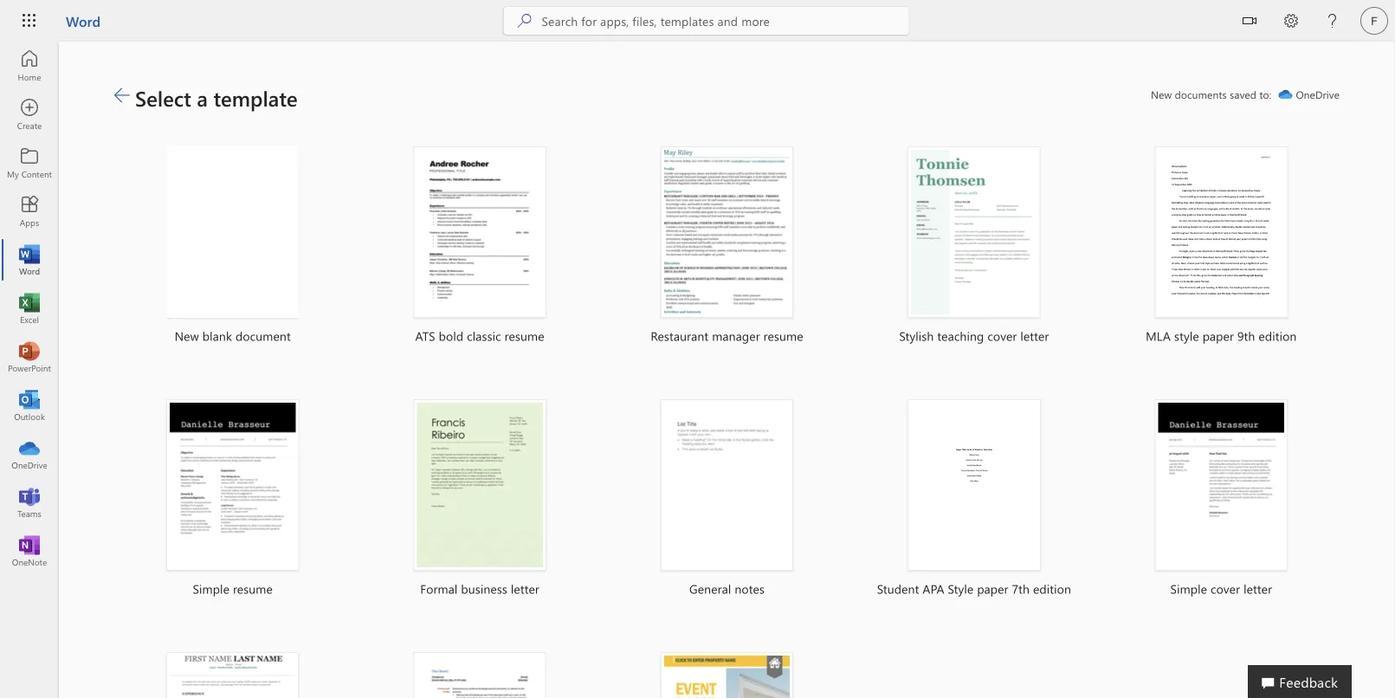 Task type: locate. For each thing, give the bounding box(es) containing it.
1 simple from the left
[[193, 581, 230, 597]]

1 vertical spatial new
[[175, 328, 199, 344]]

feedback
[[1280, 672, 1338, 691]]

apps image
[[21, 203, 38, 220]]

style
[[1175, 328, 1199, 344]]

simple
[[193, 581, 230, 597], [1171, 581, 1208, 597]]

manager
[[712, 328, 760, 344]]

1 vertical spatial edition
[[1033, 581, 1072, 597]]

2 simple from the left
[[1171, 581, 1208, 597]]

simple inside simple cover letter link
[[1171, 581, 1208, 597]]

formal business letter link
[[362, 379, 598, 621]]

outlook image
[[21, 397, 38, 414]]

simple inside simple resume "link"
[[193, 581, 230, 597]]

paper left 9th
[[1203, 328, 1234, 344]]

0 horizontal spatial new
[[175, 328, 199, 344]]

general notes link
[[609, 379, 846, 621]]

paper left 7th
[[977, 581, 1009, 597]]

paper
[[1203, 328, 1234, 344], [977, 581, 1009, 597]]

create image
[[21, 106, 38, 123]]

resume inside "link"
[[233, 581, 273, 597]]

0 horizontal spatial paper
[[977, 581, 1009, 597]]

0 vertical spatial new
[[1151, 87, 1172, 101]]

1 horizontal spatial edition
[[1259, 328, 1297, 344]]

classic
[[467, 328, 501, 344]]

formal business letter
[[420, 581, 540, 597]]

home image
[[21, 57, 38, 74]]

new for new documents saved to:
[[1151, 87, 1172, 101]]

letter
[[1021, 328, 1049, 344], [511, 581, 540, 597], [1244, 581, 1272, 597]]

letter for formal business letter
[[511, 581, 540, 597]]

0 vertical spatial paper
[[1203, 328, 1234, 344]]

1 horizontal spatial new
[[1151, 87, 1172, 101]]

1 vertical spatial paper
[[977, 581, 1009, 597]]

new
[[1151, 87, 1172, 101], [175, 328, 199, 344]]

business
[[461, 581, 508, 597]]

0 horizontal spatial edition
[[1033, 581, 1072, 597]]

navigation
[[0, 42, 59, 575]]

teaching
[[938, 328, 984, 344]]

onedrive
[[1296, 87, 1340, 101]]

stylish teaching cover letter
[[899, 328, 1049, 344]]

stylish teaching cover letter image
[[908, 146, 1041, 318]]

0 horizontal spatial resume
[[233, 581, 273, 597]]

saved
[[1230, 87, 1257, 101]]

cover
[[988, 328, 1017, 344], [1211, 581, 1240, 597]]

7th
[[1012, 581, 1030, 597]]

edition
[[1259, 328, 1297, 344], [1033, 581, 1072, 597]]

templates element
[[114, 126, 1350, 698]]

formal
[[420, 581, 458, 597]]

new left documents
[[1151, 87, 1172, 101]]

0 vertical spatial edition
[[1259, 328, 1297, 344]]

mla style paper 9th edition
[[1146, 328, 1297, 344]]

0 vertical spatial cover
[[988, 328, 1017, 344]]

formal business letter image
[[414, 399, 546, 571]]

1 horizontal spatial simple
[[1171, 581, 1208, 597]]

9th
[[1238, 328, 1256, 344]]

edition right 9th
[[1259, 328, 1297, 344]]

student apa style paper 7th edition
[[877, 581, 1072, 597]]

onenote image
[[21, 542, 38, 560]]

mla style paper 9th edition image
[[1155, 146, 1288, 318]]

None search field
[[504, 7, 909, 35]]

0 horizontal spatial simple
[[193, 581, 230, 597]]

2 horizontal spatial letter
[[1244, 581, 1272, 597]]

word image
[[21, 251, 38, 269]]

simple cover letter image
[[1155, 399, 1288, 571]]

chronological resume (modern design) image
[[167, 652, 299, 698]]

edition right 7th
[[1033, 581, 1072, 597]]

ats
[[415, 328, 435, 344]]

new inside the 'templates' 'element'
[[175, 328, 199, 344]]

to:
[[1260, 87, 1272, 101]]

1 horizontal spatial cover
[[1211, 581, 1240, 597]]

1 vertical spatial cover
[[1211, 581, 1240, 597]]

1 horizontal spatial resume
[[505, 328, 545, 344]]

0 horizontal spatial letter
[[511, 581, 540, 597]]

student apa style paper 7th edition link
[[856, 379, 1093, 621]]

simple for simple cover letter
[[1171, 581, 1208, 597]]

bold
[[439, 328, 464, 344]]

template
[[214, 84, 298, 112]]

restaurant manager resume
[[651, 328, 804, 344]]

a
[[197, 84, 208, 112]]

new left blank at the top of page
[[175, 328, 199, 344]]

resume
[[505, 328, 545, 344], [764, 328, 804, 344], [233, 581, 273, 597]]

new for new blank document
[[175, 328, 199, 344]]

student
[[877, 581, 919, 597]]

general notes
[[689, 581, 765, 597]]

resume inside 'link'
[[505, 328, 545, 344]]

general
[[689, 581, 731, 597]]



Task type: describe. For each thing, give the bounding box(es) containing it.
open house flyer image
[[661, 652, 794, 698]]

onedrive image
[[21, 445, 38, 463]]

document
[[236, 328, 291, 344]]

new blank document
[[175, 328, 291, 344]]

letter for simple cover letter
[[1244, 581, 1272, 597]]

word
[[66, 11, 100, 30]]

2 horizontal spatial resume
[[764, 328, 804, 344]]

simple cover letter
[[1171, 581, 1272, 597]]

new blank document link
[[114, 126, 351, 368]]

general notes image
[[661, 399, 794, 571]]

select
[[135, 84, 191, 112]]

my content image
[[21, 154, 38, 172]]

word banner
[[0, 0, 1395, 45]]

stylish
[[899, 328, 934, 344]]

mla
[[1146, 328, 1171, 344]]

simple resume link
[[114, 379, 351, 621]]

simple cover letter link
[[1103, 379, 1340, 621]]

documents
[[1175, 87, 1227, 101]]

restaurant manager resume image
[[661, 146, 794, 318]]

blank
[[203, 328, 232, 344]]

student apa style paper 7th edition image
[[908, 399, 1041, 571]]

simple for simple resume
[[193, 581, 230, 597]]

excel image
[[21, 300, 38, 317]]

resume (functional design) image
[[414, 652, 546, 698]]

0 horizontal spatial cover
[[988, 328, 1017, 344]]

simple resume
[[193, 581, 273, 597]]

style
[[948, 581, 974, 597]]

apa
[[923, 581, 945, 597]]

f button
[[1354, 0, 1395, 42]]

powerpoint image
[[21, 348, 38, 366]]

Search box. Suggestions appear as you type. search field
[[542, 7, 909, 35]]


[[1243, 14, 1257, 28]]

f
[[1371, 14, 1378, 27]]

ats bold classic resume link
[[362, 126, 598, 368]]

select a template
[[135, 84, 298, 112]]

new documents saved to:
[[1151, 87, 1272, 101]]

 button
[[1229, 0, 1271, 45]]

stylish teaching cover letter link
[[856, 126, 1093, 368]]

notes
[[735, 581, 765, 597]]

ats bold classic resume image
[[414, 146, 546, 318]]

ats bold classic resume
[[415, 328, 545, 344]]

teams image
[[21, 494, 38, 511]]

feedback button
[[1248, 665, 1352, 698]]

1 horizontal spatial letter
[[1021, 328, 1049, 344]]

restaurant manager resume link
[[609, 126, 846, 368]]

restaurant
[[651, 328, 709, 344]]

simple resume image
[[166, 399, 299, 571]]

1 horizontal spatial paper
[[1203, 328, 1234, 344]]

mla style paper 9th edition link
[[1103, 126, 1340, 368]]



Task type: vqa. For each thing, say whether or not it's contained in the screenshot.
3 in the Document 3 Your OneDrive
no



